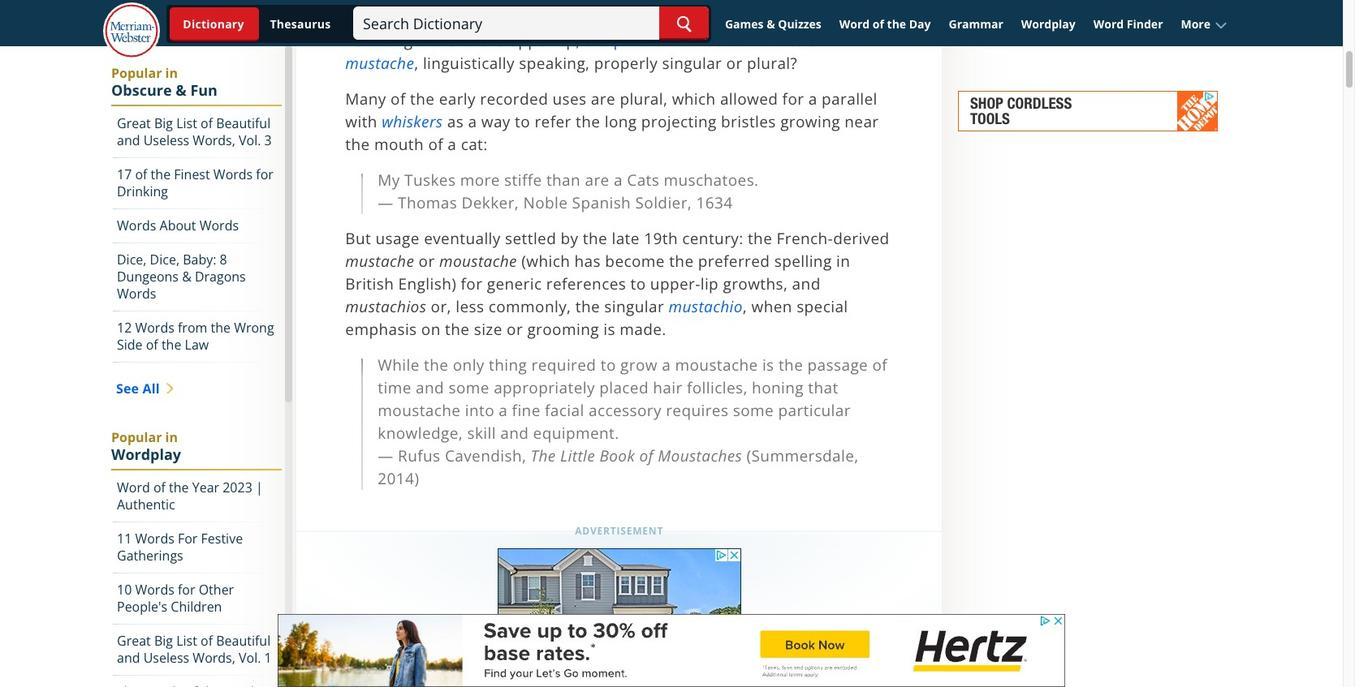 Task type: locate. For each thing, give the bounding box(es) containing it.
some down only
[[449, 378, 490, 399]]

great down the people's
[[117, 633, 151, 650]]

or up english)
[[419, 251, 435, 272]]

the inside the 17 of the finest words for drinking
[[151, 166, 171, 184]]

the left only
[[424, 355, 449, 376]]

1 vertical spatial mustache
[[345, 251, 414, 272]]

word right quizzes on the top right
[[839, 16, 870, 31]]

singular up made. in the top of the page
[[604, 296, 664, 318]]

2 mustache from the top
[[345, 251, 414, 272]]

has
[[575, 251, 601, 272]]

& inside dice, dice, baby: 8 dungeons & dragons words
[[182, 268, 191, 286]]

1 — from the top
[[378, 192, 394, 214]]

dice, dice, baby: 8 dungeons & dragons words
[[117, 251, 246, 303]]

fun
[[190, 80, 218, 100]]

0 vertical spatial or
[[726, 53, 743, 74]]

list inside great big list of beautiful and useless words, vol. 3
[[176, 114, 197, 132]]

1
[[264, 650, 272, 667]]

wordplay link
[[1014, 10, 1083, 38]]

the left the day
[[887, 16, 906, 31]]

linguistically
[[423, 53, 515, 74]]

2 — from the top
[[378, 446, 394, 467]]

great inside the great big list of beautiful and useless words, vol. 1
[[117, 633, 151, 650]]

the down less
[[445, 319, 470, 340]]

1 horizontal spatial word
[[839, 16, 870, 31]]

word inside word of the year 2023 | authentic
[[117, 479, 150, 497]]

0 horizontal spatial to
[[515, 111, 530, 132]]

in inside popular in wordplay
[[165, 429, 178, 447]]

2 horizontal spatial to
[[631, 274, 646, 295]]

toggle search dictionary/thesaurus image
[[170, 7, 259, 41]]

from
[[178, 319, 207, 337]]

1 vertical spatial —
[[378, 446, 394, 467]]

in inside popular in obscure & fun
[[165, 64, 178, 82]]

words inside the 17 of the finest words for drinking
[[213, 166, 253, 184]]

list down fun
[[176, 114, 197, 132]]

0 vertical spatial mustache
[[345, 53, 414, 74]]

1 vertical spatial some
[[733, 400, 774, 421]]

1 vertical spatial popular
[[111, 429, 162, 447]]

great for great big list of beautiful and useless words, vol. 1
[[117, 633, 151, 650]]

beautiful
[[216, 114, 271, 132], [216, 633, 271, 650]]

word finder
[[1094, 16, 1163, 31]]

1 vertical spatial words,
[[193, 650, 235, 667]]

—
[[378, 192, 394, 214], [378, 446, 394, 467]]

spanish
[[572, 192, 631, 214]]

become
[[605, 251, 665, 272]]

0 vertical spatial are
[[591, 89, 616, 110]]

as a way to refer the long projecting bristles growing near the mouth of a cat:
[[345, 111, 879, 155]]

is right words:
[[806, 30, 818, 51]]

and right time
[[416, 378, 444, 399]]

properly
[[594, 53, 658, 74]]

0 horizontal spatial word
[[117, 479, 150, 497]]

0 vertical spatial moustache
[[439, 251, 517, 272]]

eventually
[[424, 228, 501, 249]]

of right book
[[639, 446, 654, 467]]

2 dice, from the left
[[150, 251, 179, 269]]

to up placed
[[601, 355, 616, 376]]

popular in obscure & fun
[[111, 64, 218, 100]]

1 vertical spatial are
[[585, 170, 610, 191]]

1 popular from the top
[[111, 64, 162, 82]]

of inside 12 words from the wrong side of the law
[[146, 336, 158, 354]]

2 vertical spatial is
[[762, 355, 774, 376]]

advertisement region
[[958, 91, 1218, 132], [498, 549, 741, 688], [278, 615, 1065, 688]]

and inside (which has become the preferred spelling in british english) for generic references to upper-lip growths, and mustachios or, less commonly, the singular mustachio
[[792, 274, 821, 295]]

the down the references
[[576, 296, 600, 318]]

0 horizontal spatial is
[[604, 319, 615, 340]]

when
[[752, 296, 792, 318]]

0 vertical spatial useless
[[143, 132, 189, 149]]

great inside great big list of beautiful and useless words, vol. 3
[[117, 114, 151, 132]]

less
[[456, 296, 484, 318]]

muschatoes.
[[664, 170, 759, 191]]

and down fine on the bottom left of page
[[500, 423, 529, 444]]

1 vertical spatial &
[[176, 80, 187, 100]]

are up long
[[591, 89, 616, 110]]

great for great big list of beautiful and useless words, vol. 3
[[117, 114, 151, 132]]

& left dragons
[[182, 268, 191, 286]]

mustache inside but usage eventually settled by the late 19th century: the french-derived mustache or moustache
[[345, 251, 414, 272]]

beautiful for 1
[[216, 633, 271, 650]]

the left year
[[169, 479, 189, 497]]

words inside 11 words for festive gatherings
[[135, 530, 174, 548]]

1 vertical spatial ,
[[743, 296, 747, 318]]

words, inside great big list of beautiful and useless words, vol. 3
[[193, 132, 235, 149]]

moustache down eventually
[[439, 251, 517, 272]]

for down 3
[[256, 166, 274, 184]]

words, left 1
[[193, 650, 235, 667]]

mustache inside philtrum . in other words: is mustache , linguistically speaking, properly singular or plural?
[[345, 53, 414, 74]]

2 list from the top
[[176, 633, 197, 650]]

1 vertical spatial singular
[[604, 296, 664, 318]]

appropriately
[[494, 378, 595, 399]]

the
[[887, 16, 906, 31], [410, 89, 435, 110], [576, 111, 600, 132], [345, 134, 370, 155], [151, 166, 171, 184], [583, 228, 608, 249], [748, 228, 772, 249], [669, 251, 694, 272], [576, 296, 600, 318], [211, 319, 231, 337], [445, 319, 470, 340], [162, 336, 181, 354], [424, 355, 449, 376], [779, 355, 803, 376], [169, 479, 189, 497]]

hair
[[653, 378, 683, 399]]

dragons
[[195, 268, 246, 286]]

19th
[[644, 228, 678, 249]]

while the only thing required to grow a moustache is the passage of time and some appropriately placed hair follicles, honing that moustache into a fine facial accessory requires some particular knowledge, skill and equipment. — rufus cavendish, the little book of moustaches
[[378, 355, 888, 467]]

or
[[726, 53, 743, 74], [419, 251, 435, 272], [507, 319, 523, 340]]

for left other
[[178, 581, 195, 599]]

wordplay up authentic
[[111, 445, 181, 464]]

follicles,
[[687, 378, 748, 399]]

— down my
[[378, 192, 394, 214]]

1 horizontal spatial is
[[762, 355, 774, 376]]

vol. left 1
[[239, 650, 261, 667]]

of up whiskers
[[391, 89, 406, 110]]

2 vertical spatial to
[[601, 355, 616, 376]]

on
[[421, 319, 441, 340]]

1 useless from the top
[[143, 132, 189, 149]]

17 of the finest words for drinking link
[[113, 158, 282, 210]]

singular
[[662, 53, 722, 74], [604, 296, 664, 318]]

1 vertical spatial vol.
[[239, 650, 261, 667]]

words up 12
[[117, 285, 156, 303]]

0 vertical spatial —
[[378, 192, 394, 214]]

honing
[[752, 378, 804, 399]]

1 vertical spatial big
[[154, 633, 173, 650]]

is left made. in the top of the page
[[604, 319, 615, 340]]

1 vertical spatial is
[[604, 319, 615, 340]]

children
[[171, 598, 222, 616]]

0 horizontal spatial some
[[449, 378, 490, 399]]

the left finest
[[151, 166, 171, 184]]

of right the 17
[[135, 166, 147, 184]]

2 big from the top
[[154, 633, 173, 650]]

is inside while the only thing required to grow a moustache is the passage of time and some appropriately placed hair follicles, honing that moustache into a fine facial accessory requires some particular knowledge, skill and equipment. — rufus cavendish, the little book of moustaches
[[762, 355, 774, 376]]

2 vertical spatial &
[[182, 268, 191, 286]]

moustache up "follicles,"
[[675, 355, 758, 376]]

list down "children"
[[176, 633, 197, 650]]

0 vertical spatial great
[[117, 114, 151, 132]]

beautiful inside great big list of beautiful and useless words, vol. 3
[[216, 114, 271, 132]]

great big list of beautiful and useless words, vol. 1 link
[[113, 625, 282, 676]]

0 vertical spatial words,
[[193, 132, 235, 149]]

stiffe
[[504, 170, 542, 191]]

useless up finest
[[143, 132, 189, 149]]

a inside my tuskes more stiffe than are a cats muschatoes. — thomas dekker, noble spanish soldier, 1634
[[614, 170, 623, 191]]

is up the honing
[[762, 355, 774, 376]]

dice, left baby:
[[150, 251, 179, 269]]

for inside 10 words for other people's children
[[178, 581, 195, 599]]

vol.
[[239, 132, 261, 149], [239, 650, 261, 667]]

french-
[[777, 228, 833, 249]]

2023
[[223, 479, 252, 497]]

mustachio
[[669, 296, 743, 318]]

0 horizontal spatial wordplay
[[111, 445, 181, 464]]

people's
[[117, 598, 167, 616]]

3
[[264, 132, 272, 149]]

word inside word of the day link
[[839, 16, 870, 31]]

games & quizzes
[[725, 16, 822, 31]]

beautiful inside the great big list of beautiful and useless words, vol. 1
[[216, 633, 271, 650]]

and down spelling at the top of the page
[[792, 274, 821, 295]]

particular
[[778, 400, 851, 421]]

a left cats
[[614, 170, 623, 191]]

2 popular from the top
[[111, 429, 162, 447]]

0 vertical spatial in
[[165, 64, 178, 82]]

word inside word finder link
[[1094, 16, 1124, 31]]

all
[[143, 380, 160, 398]]

1 horizontal spatial or
[[507, 319, 523, 340]]

book
[[600, 446, 635, 467]]

for up growing at the right of the page
[[782, 89, 804, 110]]

words, up finest
[[193, 132, 235, 149]]

of left the day
[[873, 16, 884, 31]]

plural,
[[620, 89, 668, 110]]

to inside while the only thing required to grow a moustache is the passage of time and some appropriately placed hair follicles, honing that moustache into a fine facial accessory requires some particular knowledge, skill and equipment. — rufus cavendish, the little book of moustaches
[[601, 355, 616, 376]]

singular inside (which has become the preferred spelling in british english) for generic references to upper-lip growths, and mustachios or, less commonly, the singular mustachio
[[604, 296, 664, 318]]

vol. inside the great big list of beautiful and useless words, vol. 1
[[239, 650, 261, 667]]

, inside the , when special emphasis on the size or grooming is made.
[[743, 296, 747, 318]]

wordplay right grammar
[[1021, 16, 1076, 31]]

2 great from the top
[[117, 633, 151, 650]]

word of the year 2023 | authentic
[[117, 479, 263, 514]]

into
[[465, 400, 495, 421]]

& right the games
[[767, 16, 775, 31]]

to
[[515, 111, 530, 132], [631, 274, 646, 295], [601, 355, 616, 376]]

the up whiskers
[[410, 89, 435, 110]]

is
[[806, 30, 818, 51], [604, 319, 615, 340], [762, 355, 774, 376]]

great big list of beautiful and useless words, vol. 1
[[117, 633, 272, 667]]

popular down merriam-webster logo link
[[111, 64, 162, 82]]

1 mustache from the top
[[345, 53, 414, 74]]

popular inside popular in wordplay
[[111, 429, 162, 447]]

by
[[561, 228, 579, 249]]

of down "children"
[[201, 633, 213, 650]]

in
[[687, 30, 702, 51]]

1 vertical spatial moustache
[[675, 355, 758, 376]]

1 vertical spatial useless
[[143, 650, 189, 667]]

0 vertical spatial big
[[154, 114, 173, 132]]

a up growing at the right of the page
[[809, 89, 817, 110]]

games
[[725, 16, 764, 31]]

of right side
[[146, 336, 158, 354]]

soldier,
[[635, 192, 692, 214]]

of inside word of the year 2023 | authentic
[[153, 479, 166, 497]]

0 vertical spatial singular
[[662, 53, 722, 74]]

for
[[178, 530, 198, 548]]

0 vertical spatial ,
[[414, 53, 419, 74]]

cat:
[[461, 134, 488, 155]]

grow
[[620, 355, 658, 376]]

that
[[808, 378, 839, 399]]

the
[[531, 446, 556, 467]]

moustache inside but usage eventually settled by the late 19th century: the french-derived mustache or moustache
[[439, 251, 517, 272]]

the up preferred
[[748, 228, 772, 249]]

0 horizontal spatial dice,
[[117, 251, 147, 269]]

vol. left 3
[[239, 132, 261, 149]]

century:
[[682, 228, 744, 249]]

0 vertical spatial vol.
[[239, 132, 261, 149]]

beautiful down fun
[[216, 114, 271, 132]]

list for great big list of beautiful and useless words, vol. 1
[[176, 633, 197, 650]]

1 vertical spatial beautiful
[[216, 633, 271, 650]]

(which
[[522, 251, 570, 272]]

words inside 10 words for other people's children
[[135, 581, 174, 599]]

search word image
[[676, 16, 692, 33]]

0 vertical spatial some
[[449, 378, 490, 399]]

0 vertical spatial popular
[[111, 64, 162, 82]]

are inside my tuskes more stiffe than are a cats muschatoes. — thomas dekker, noble spanish soldier, 1634
[[585, 170, 610, 191]]

2 horizontal spatial is
[[806, 30, 818, 51]]

grammar link
[[942, 10, 1011, 38]]

0 vertical spatial beautiful
[[216, 114, 271, 132]]

see all link
[[111, 371, 282, 407]]

a left cat:
[[448, 134, 457, 155]]

useless down the people's
[[143, 650, 189, 667]]

words, for 3
[[193, 132, 235, 149]]

1 horizontal spatial to
[[601, 355, 616, 376]]

1 list from the top
[[176, 114, 197, 132]]

some down the honing
[[733, 400, 774, 421]]

1 great from the top
[[117, 114, 151, 132]]

1 vertical spatial or
[[419, 251, 435, 272]]

2 useless from the top
[[143, 650, 189, 667]]

moustache up "knowledge,"
[[378, 400, 461, 421]]

moustaches
[[658, 446, 742, 467]]

popular inside popular in obscure & fun
[[111, 64, 162, 82]]

useless inside great big list of beautiful and useless words, vol. 3
[[143, 132, 189, 149]]

0 vertical spatial list
[[176, 114, 197, 132]]

mustache up "many"
[[345, 53, 414, 74]]

beautiful down other
[[216, 633, 271, 650]]

1 vol. from the top
[[239, 132, 261, 149]]

(summersdale, 2014)
[[378, 446, 859, 490]]

requires
[[666, 400, 729, 421]]

great down obscure at the top of page
[[117, 114, 151, 132]]

noble
[[523, 192, 568, 214]]

are up spanish
[[585, 170, 610, 191]]

2 words, from the top
[[193, 650, 235, 667]]

big down obscure at the top of page
[[154, 114, 173, 132]]

words right 12
[[135, 319, 174, 337]]

2 vol. from the top
[[239, 650, 261, 667]]

in left fun
[[165, 64, 178, 82]]

word for word finder
[[1094, 16, 1124, 31]]

words down drinking
[[117, 217, 156, 235]]

some
[[449, 378, 490, 399], [733, 400, 774, 421]]

to down the 'recorded'
[[515, 111, 530, 132]]

words, for 1
[[193, 650, 235, 667]]

, left linguistically
[[414, 53, 419, 74]]

in down see all link on the bottom of the page
[[165, 429, 178, 447]]

beautiful for 3
[[216, 114, 271, 132]]

1 big from the top
[[154, 114, 173, 132]]

mouth
[[374, 134, 424, 155]]

is inside the , when special emphasis on the size or grooming is made.
[[604, 319, 615, 340]]

& inside popular in obscure & fun
[[176, 80, 187, 100]]

word for word of the year 2023 | authentic
[[117, 479, 150, 497]]

words right the 10 on the bottom left of the page
[[135, 581, 174, 599]]

1 horizontal spatial ,
[[743, 296, 747, 318]]

for up less
[[461, 274, 483, 295]]

useless inside the great big list of beautiful and useless words, vol. 1
[[143, 650, 189, 667]]

of inside as a way to refer the long projecting bristles growing near the mouth of a cat:
[[428, 134, 443, 155]]

other
[[706, 30, 747, 51]]

0 horizontal spatial or
[[419, 251, 435, 272]]

and up the 17
[[117, 132, 140, 149]]

equipment.
[[533, 423, 619, 444]]

the down with on the left of page
[[345, 134, 370, 155]]

big inside great big list of beautiful and useless words, vol. 3
[[154, 114, 173, 132]]

spelling
[[774, 251, 832, 272]]

2 horizontal spatial word
[[1094, 16, 1124, 31]]

2 beautiful from the top
[[216, 633, 271, 650]]

1 vertical spatial to
[[631, 274, 646, 295]]

and down the people's
[[117, 650, 140, 667]]

& left fun
[[176, 80, 187, 100]]

moustache
[[439, 251, 517, 272], [675, 355, 758, 376], [378, 400, 461, 421]]

but usage eventually settled by the late 19th century: the french-derived mustache or moustache
[[345, 228, 890, 272]]

or down other
[[726, 53, 743, 74]]

1 vertical spatial list
[[176, 633, 197, 650]]

the up upper-
[[669, 251, 694, 272]]

0 horizontal spatial ,
[[414, 53, 419, 74]]

of down popular in wordplay
[[153, 479, 166, 497]]

0 vertical spatial is
[[806, 30, 818, 51]]

day
[[909, 16, 931, 31]]

words right 11
[[135, 530, 174, 548]]

preferred
[[698, 251, 770, 272]]

, inside philtrum . in other words: is mustache , linguistically speaking, properly singular or plural?
[[414, 53, 419, 74]]

singular down in
[[662, 53, 722, 74]]

big down the people's
[[154, 633, 173, 650]]

of down fun
[[201, 114, 213, 132]]

— up '2014)'
[[378, 446, 394, 467]]

big inside the great big list of beautiful and useless words, vol. 1
[[154, 633, 173, 650]]

to down become on the left
[[631, 274, 646, 295]]

of down whiskers link
[[428, 134, 443, 155]]

words, inside the great big list of beautiful and useless words, vol. 1
[[193, 650, 235, 667]]

skill
[[467, 423, 496, 444]]

1 horizontal spatial dice,
[[150, 251, 179, 269]]

dice, down words about words
[[117, 251, 147, 269]]

1 vertical spatial wordplay
[[111, 445, 181, 464]]

2 vertical spatial or
[[507, 319, 523, 340]]

in for obscure
[[165, 64, 178, 82]]

wordplay
[[1021, 16, 1076, 31], [111, 445, 181, 464]]

popular
[[111, 64, 162, 82], [111, 429, 162, 447]]

popular down 'see all'
[[111, 429, 162, 447]]

word down popular in wordplay
[[117, 479, 150, 497]]

17
[[117, 166, 132, 184]]

or right 'size'
[[507, 319, 523, 340]]

in down derived
[[836, 251, 850, 272]]

1 vertical spatial in
[[836, 251, 850, 272]]

vol. inside great big list of beautiful and useless words, vol. 3
[[239, 132, 261, 149]]

1 horizontal spatial wordplay
[[1021, 16, 1076, 31]]

grammar
[[949, 16, 1004, 31]]

parallel
[[822, 89, 878, 110]]

1 beautiful from the top
[[216, 114, 271, 132]]

— inside while the only thing required to grow a moustache is the passage of time and some appropriately placed hair follicles, honing that moustache into a fine facial accessory requires some particular knowledge, skill and equipment. — rufus cavendish, the little book of moustaches
[[378, 446, 394, 467]]

the left law
[[162, 336, 181, 354]]

0 vertical spatial to
[[515, 111, 530, 132]]

1 horizontal spatial some
[[733, 400, 774, 421]]

, down growths,
[[743, 296, 747, 318]]

2 horizontal spatial or
[[726, 53, 743, 74]]

1 words, from the top
[[193, 132, 235, 149]]

great big list of beautiful and useless words, vol. 3
[[117, 114, 272, 149]]

word left the finder
[[1094, 16, 1124, 31]]

mustache up british
[[345, 251, 414, 272]]

words right finest
[[213, 166, 253, 184]]

1 vertical spatial great
[[117, 633, 151, 650]]

list inside the great big list of beautiful and useless words, vol. 1
[[176, 633, 197, 650]]

— inside my tuskes more stiffe than are a cats muschatoes. — thomas dekker, noble spanish soldier, 1634
[[378, 192, 394, 214]]

2 vertical spatial in
[[165, 429, 178, 447]]



Task type: vqa. For each thing, say whether or not it's contained in the screenshot.
equipment. at the left
yes



Task type: describe. For each thing, give the bounding box(es) containing it.
big for great big list of beautiful and useless words, vol. 3
[[154, 114, 173, 132]]

is for only
[[762, 355, 774, 376]]

made.
[[620, 319, 666, 340]]

.
[[678, 30, 683, 51]]

the inside word of the day link
[[887, 16, 906, 31]]

wrong
[[234, 319, 274, 337]]

than
[[546, 170, 581, 191]]

words up 8
[[200, 217, 239, 235]]

of inside great big list of beautiful and useless words, vol. 3
[[201, 114, 213, 132]]

many of the early recorded uses are plural, which allowed for a parallel with
[[345, 89, 878, 132]]

placed
[[599, 378, 649, 399]]

authentic
[[117, 496, 175, 514]]

the up has
[[583, 228, 608, 249]]

and inside great big list of beautiful and useless words, vol. 3
[[117, 132, 140, 149]]

vol. for 1
[[239, 650, 261, 667]]

and inside the great big list of beautiful and useless words, vol. 1
[[117, 650, 140, 667]]

tuskes
[[404, 170, 456, 191]]

is for special
[[604, 319, 615, 340]]

of inside many of the early recorded uses are plural, which allowed for a parallel with
[[391, 89, 406, 110]]

philtrum
[[614, 30, 678, 51]]

or inside but usage eventually settled by the late 19th century: the french-derived mustache or moustache
[[419, 251, 435, 272]]

words about words link
[[113, 210, 282, 244]]

for inside the 17 of the finest words for drinking
[[256, 166, 274, 184]]

whiskers
[[382, 111, 443, 132]]

more
[[1181, 16, 1211, 31]]

more
[[460, 170, 500, 191]]

late
[[612, 228, 640, 249]]

10 words for other people's children link
[[113, 574, 282, 625]]

festive
[[201, 530, 243, 548]]

thomas
[[398, 192, 457, 214]]

fine
[[512, 400, 541, 421]]

mustachio link
[[669, 296, 743, 318]]

0 vertical spatial &
[[767, 16, 775, 31]]

growths,
[[723, 274, 788, 295]]

the inside the , when special emphasis on the size or grooming is made.
[[445, 319, 470, 340]]

see all
[[116, 380, 160, 398]]

12 words from the wrong side of the law link
[[113, 312, 282, 363]]

2 vertical spatial moustache
[[378, 400, 461, 421]]

useless for great big list of beautiful and useless words, vol. 1
[[143, 650, 189, 667]]

2014)
[[378, 469, 419, 490]]

usage
[[376, 228, 420, 249]]

word of the year 2023 | authentic link
[[113, 472, 282, 523]]

finder
[[1127, 16, 1163, 31]]

the inside word of the year 2023 | authentic
[[169, 479, 189, 497]]

for inside (which has become the preferred spelling in british english) for generic references to upper-lip growths, and mustachios or, less commonly, the singular mustachio
[[461, 274, 483, 295]]

for inside many of the early recorded uses are plural, which allowed for a parallel with
[[782, 89, 804, 110]]

0 vertical spatial wordplay
[[1021, 16, 1076, 31]]

references
[[546, 274, 626, 295]]

dungeons
[[117, 268, 179, 286]]

Search search field
[[353, 6, 709, 40]]

words inside dice, dice, baby: 8 dungeons & dragons words
[[117, 285, 156, 303]]

cats
[[627, 170, 660, 191]]

are inside many of the early recorded uses are plural, which allowed for a parallel with
[[591, 89, 616, 110]]

great big list of beautiful and useless words, vol. 3 link
[[113, 107, 282, 158]]

with
[[345, 111, 377, 132]]

11 words for festive gatherings link
[[113, 523, 282, 574]]

singular inside philtrum . in other words: is mustache , linguistically speaking, properly singular or plural?
[[662, 53, 722, 74]]

dekker,
[[462, 192, 519, 214]]

early
[[439, 89, 476, 110]]

growing
[[780, 111, 840, 132]]

vol. for 3
[[239, 132, 261, 149]]

only
[[453, 355, 485, 376]]

dice, dice, baby: 8 dungeons & dragons words link
[[113, 244, 282, 312]]

|
[[256, 479, 263, 497]]

words inside 12 words from the wrong side of the law
[[135, 319, 174, 337]]

as
[[447, 111, 464, 132]]

in for wordplay
[[165, 429, 178, 447]]

settled
[[505, 228, 556, 249]]

plural?
[[747, 53, 798, 74]]

is inside philtrum . in other words: is mustache , linguistically speaking, properly singular or plural?
[[806, 30, 818, 51]]

whiskers link
[[382, 111, 443, 132]]

popular for obscure & fun
[[111, 64, 162, 82]]

my tuskes more stiffe than are a cats muschatoes. — thomas dekker, noble spanish soldier, 1634
[[378, 170, 759, 214]]

useless for great big list of beautiful and useless words, vol. 3
[[143, 132, 189, 149]]

finest
[[174, 166, 210, 184]]

11 words for festive gatherings
[[117, 530, 243, 565]]

but
[[345, 228, 371, 249]]

mustachios
[[345, 296, 427, 318]]

upper-
[[650, 274, 701, 295]]

or,
[[431, 296, 451, 318]]

accessory
[[589, 400, 662, 421]]

philtrum link
[[614, 30, 678, 51]]

10 words for other people's children
[[117, 581, 234, 616]]

rufus
[[398, 446, 441, 467]]

a right the as
[[468, 111, 477, 132]]

to inside as a way to refer the long projecting bristles growing near the mouth of a cat:
[[515, 111, 530, 132]]

a up hair
[[662, 355, 671, 376]]

a left fine on the bottom left of page
[[499, 400, 508, 421]]

word finder link
[[1086, 10, 1171, 38]]

popular in wordplay
[[111, 429, 181, 464]]

lip
[[701, 274, 719, 295]]

merriam webster - established 1828 image
[[103, 2, 160, 60]]

or inside philtrum . in other words: is mustache , linguistically speaking, properly singular or plural?
[[726, 53, 743, 74]]

recorded
[[480, 89, 548, 110]]

the right from
[[211, 319, 231, 337]]

way
[[481, 111, 511, 132]]

(which has become the preferred spelling in british english) for generic references to upper-lip growths, and mustachios or, less commonly, the singular mustachio
[[345, 251, 850, 318]]

(summersdale,
[[747, 446, 859, 467]]

of right passage
[[873, 355, 888, 376]]

philtrum . in other words: is mustache , linguistically speaking, properly singular or plural?
[[345, 30, 818, 74]]

near
[[845, 111, 879, 132]]

bristles
[[721, 111, 776, 132]]

12
[[117, 319, 132, 337]]

word for word of the day
[[839, 16, 870, 31]]

to inside (which has become the preferred spelling in british english) for generic references to upper-lip growths, and mustachios or, less commonly, the singular mustachio
[[631, 274, 646, 295]]

in inside (which has become the preferred spelling in british english) for generic references to upper-lip growths, and mustachios or, less commonly, the singular mustachio
[[836, 251, 850, 272]]

british
[[345, 274, 394, 295]]

obscure
[[111, 80, 172, 100]]

the up the honing
[[779, 355, 803, 376]]

required
[[532, 355, 596, 376]]

or inside the , when special emphasis on the size or grooming is made.
[[507, 319, 523, 340]]

of inside the 17 of the finest words for drinking
[[135, 166, 147, 184]]

special
[[797, 296, 848, 318]]

projecting
[[641, 111, 717, 132]]

1634
[[696, 192, 733, 214]]

a inside many of the early recorded uses are plural, which allowed for a parallel with
[[809, 89, 817, 110]]

the down the uses at the left top
[[576, 111, 600, 132]]

1 dice, from the left
[[117, 251, 147, 269]]

list for great big list of beautiful and useless words, vol. 3
[[176, 114, 197, 132]]

little
[[560, 446, 595, 467]]

popular for wordplay
[[111, 429, 162, 447]]

english)
[[398, 274, 457, 295]]

of inside the great big list of beautiful and useless words, vol. 1
[[201, 633, 213, 650]]

baby:
[[183, 251, 216, 269]]

the inside many of the early recorded uses are plural, which allowed for a parallel with
[[410, 89, 435, 110]]

long
[[605, 111, 637, 132]]

words:
[[751, 30, 801, 51]]

year
[[192, 479, 219, 497]]

big for great big list of beautiful and useless words, vol. 1
[[154, 633, 173, 650]]

8
[[220, 251, 227, 269]]

grooming
[[527, 319, 599, 340]]

10
[[117, 581, 132, 599]]



